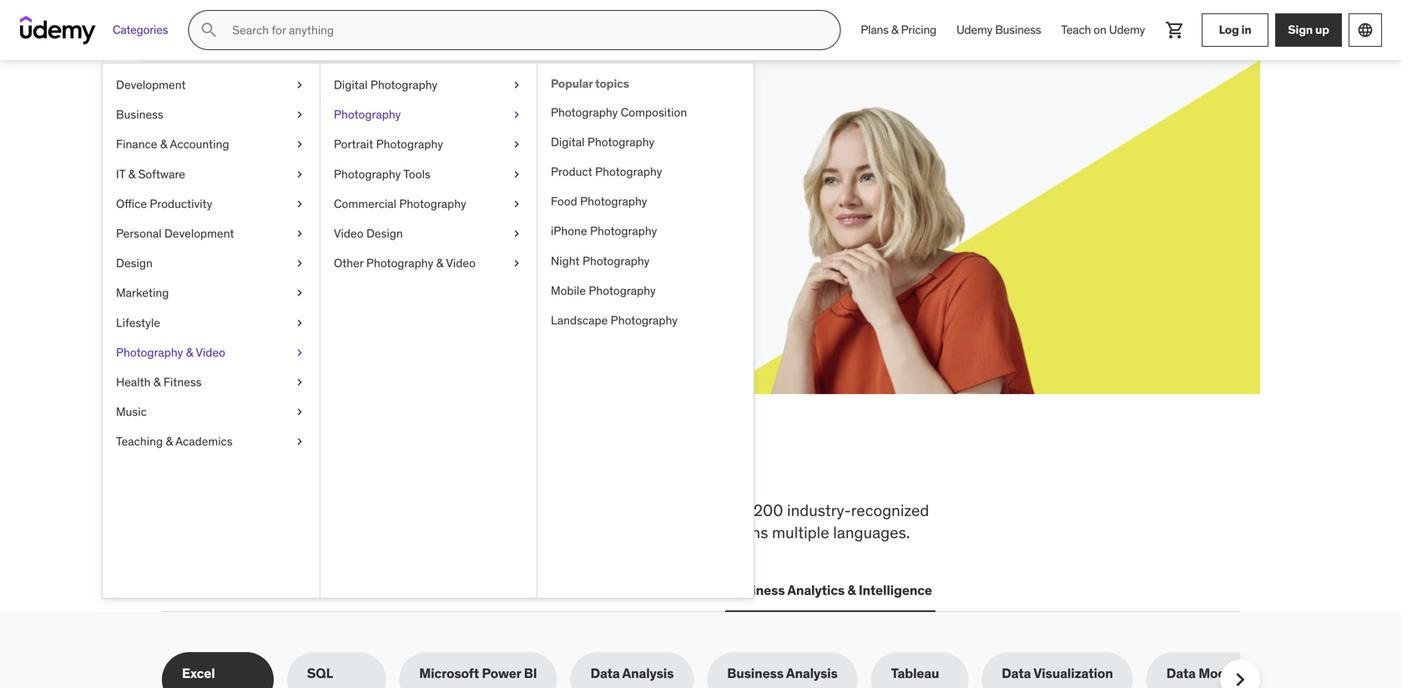 Task type: locate. For each thing, give the bounding box(es) containing it.
digital photography link up portrait photography link
[[321, 70, 537, 100]]

0 horizontal spatial digital
[[334, 77, 368, 92]]

data left modeling
[[1167, 665, 1196, 682]]

lifestyle
[[116, 315, 160, 330]]

xsmall image inside 'photography & video' link
[[293, 344, 306, 361]]

photography down photography composition
[[588, 134, 655, 149]]

commercial photography link
[[321, 189, 537, 219]]

& right finance
[[160, 137, 167, 152]]

video down video design link
[[446, 256, 476, 271]]

covering critical workplace skills to technical topics, including prep content for over 200 industry-recognized certifications, our catalog supports well-rounded professional development and spans multiple languages.
[[162, 500, 930, 542]]

commercial photography
[[334, 196, 467, 211]]

2 analysis from the left
[[787, 665, 838, 682]]

xsmall image inside commercial photography link
[[510, 196, 524, 212]]

sign up
[[1289, 22, 1330, 37]]

for up 'potential'
[[302, 133, 341, 167]]

digital
[[334, 77, 368, 92], [551, 134, 585, 149]]

0 vertical spatial your
[[346, 133, 406, 167]]

development for web
[[196, 582, 280, 599]]

1 vertical spatial your
[[270, 174, 296, 191]]

xsmall image
[[293, 77, 306, 93], [293, 107, 306, 123], [510, 107, 524, 123], [293, 196, 306, 212], [510, 196, 524, 212], [510, 225, 524, 242], [293, 285, 306, 301], [293, 315, 306, 331], [293, 344, 306, 361], [293, 404, 306, 420]]

place
[[631, 445, 718, 489]]

digital photography up photography link
[[334, 77, 438, 92]]

xsmall image inside portrait photography link
[[510, 136, 524, 153]]

skills
[[222, 133, 297, 167]]

video up other
[[334, 226, 364, 241]]

office
[[116, 196, 147, 211]]

product photography
[[551, 164, 663, 179]]

xsmall image
[[510, 77, 524, 93], [293, 136, 306, 153], [510, 136, 524, 153], [293, 166, 306, 182], [510, 166, 524, 182], [293, 225, 306, 242], [293, 255, 306, 272], [510, 255, 524, 272], [293, 374, 306, 390], [293, 433, 306, 450]]

digital up portrait
[[334, 77, 368, 92]]

xsmall image inside personal development link
[[293, 225, 306, 242]]

landscape
[[551, 313, 608, 328]]

shopping cart with 0 items image
[[1166, 20, 1186, 40]]

& for software
[[128, 166, 135, 181]]

xsmall image inside finance & accounting link
[[293, 136, 306, 153]]

& down video design link
[[436, 256, 444, 271]]

skills up the workplace at the bottom
[[277, 445, 367, 489]]

all
[[162, 445, 211, 489]]

1 horizontal spatial udemy
[[1110, 22, 1146, 37]]

photography & video
[[116, 345, 225, 360]]

2 vertical spatial video
[[196, 345, 225, 360]]

development for personal
[[164, 226, 234, 241]]

data for data analysis
[[591, 665, 620, 682]]

development down categories "dropdown button"
[[116, 77, 186, 92]]

mobile photography link
[[538, 276, 754, 306]]

data for data visualization
[[1002, 665, 1032, 682]]

photography up photography link
[[371, 77, 438, 92]]

& right analytics
[[848, 582, 856, 599]]

catalog
[[289, 522, 341, 542]]

other photography & video link
[[321, 248, 537, 278]]

& for pricing
[[892, 22, 899, 37]]

communication
[[610, 582, 709, 599]]

xsmall image for it & software
[[293, 166, 306, 182]]

development inside web development button
[[196, 582, 280, 599]]

& right plans
[[892, 22, 899, 37]]

music link
[[103, 397, 320, 427]]

it inside "button"
[[300, 582, 311, 599]]

business inside "button"
[[729, 582, 785, 599]]

teach
[[1062, 22, 1092, 37]]

skills for your future expand your potential with a course. starting at just $12.99 through dec 15.
[[222, 133, 529, 210]]

xsmall image inside marketing 'link'
[[293, 285, 306, 301]]

supports
[[345, 522, 408, 542]]

topic filters element
[[162, 652, 1278, 688]]

xsmall image inside business link
[[293, 107, 306, 123]]

log
[[1220, 22, 1240, 37]]

data modeling
[[1167, 665, 1258, 682]]

web
[[165, 582, 194, 599]]

skills inside covering critical workplace skills to technical topics, including prep content for over 200 industry-recognized certifications, our catalog supports well-rounded professional development and spans multiple languages.
[[357, 500, 393, 520]]

xsmall image for portrait photography
[[510, 136, 524, 153]]

it left certifications
[[300, 582, 311, 599]]

xsmall image inside teaching & academics link
[[293, 433, 306, 450]]

data right bi
[[591, 665, 620, 682]]

data inside data science button
[[508, 582, 537, 599]]

0 vertical spatial development
[[116, 77, 186, 92]]

1 vertical spatial for
[[697, 500, 716, 520]]

business analysis
[[728, 665, 838, 682]]

photography composition link
[[538, 98, 754, 127]]

0 horizontal spatial design
[[116, 256, 153, 271]]

finance
[[116, 137, 157, 152]]

including
[[533, 500, 598, 520]]

data
[[508, 582, 537, 599], [591, 665, 620, 682], [1002, 665, 1032, 682], [1167, 665, 1196, 682]]

xsmall image inside lifestyle link
[[293, 315, 306, 331]]

digital photography inside photography element
[[551, 134, 655, 149]]

your up with
[[346, 133, 406, 167]]

visualization
[[1034, 665, 1114, 682]]

xsmall image inside the music link
[[293, 404, 306, 420]]

1 vertical spatial in
[[526, 445, 558, 489]]

iphone photography
[[551, 224, 657, 239]]

1 vertical spatial development
[[164, 226, 234, 241]]

content
[[638, 500, 693, 520]]

1 udemy from the left
[[957, 22, 993, 37]]

& right teaching
[[166, 434, 173, 449]]

15.
[[343, 193, 359, 210]]

categories
[[113, 22, 168, 37]]

0 vertical spatial design
[[367, 226, 403, 241]]

0 horizontal spatial analysis
[[623, 665, 674, 682]]

0 vertical spatial in
[[1242, 22, 1252, 37]]

over
[[720, 500, 750, 520]]

& up office
[[128, 166, 135, 181]]

0 vertical spatial it
[[116, 166, 125, 181]]

& for accounting
[[160, 137, 167, 152]]

digital inside photography element
[[551, 134, 585, 149]]

udemy right on
[[1110, 22, 1146, 37]]

xsmall image for design
[[293, 255, 306, 272]]

intelligence
[[859, 582, 933, 599]]

& for academics
[[166, 434, 173, 449]]

personal
[[116, 226, 162, 241]]

xsmall image for business
[[293, 107, 306, 123]]

xsmall image inside it & software link
[[293, 166, 306, 182]]

1 vertical spatial skills
[[357, 500, 393, 520]]

xsmall image inside office productivity link
[[293, 196, 306, 212]]

digital up product
[[551, 134, 585, 149]]

1 horizontal spatial it
[[300, 582, 311, 599]]

xsmall image inside photography link
[[510, 107, 524, 123]]

for up "and"
[[697, 500, 716, 520]]

1 vertical spatial it
[[300, 582, 311, 599]]

xsmall image inside video design link
[[510, 225, 524, 242]]

xsmall image for other photography & video
[[510, 255, 524, 272]]

0 vertical spatial digital
[[334, 77, 368, 92]]

photography down food photography link
[[590, 224, 657, 239]]

1 vertical spatial digital photography
[[551, 134, 655, 149]]

2 udemy from the left
[[1110, 22, 1146, 37]]

in right log on the top right of page
[[1242, 22, 1252, 37]]

video design
[[334, 226, 403, 241]]

pricing
[[901, 22, 937, 37]]

xsmall image for personal development
[[293, 225, 306, 242]]

night photography link
[[538, 246, 754, 276]]

0 vertical spatial for
[[302, 133, 341, 167]]

business analytics & intelligence button
[[725, 570, 936, 611]]

photography up health & fitness
[[116, 345, 183, 360]]

udemy right pricing
[[957, 22, 993, 37]]

accounting
[[170, 137, 229, 152]]

1 horizontal spatial analysis
[[787, 665, 838, 682]]

fitness
[[164, 374, 202, 389]]

digital for rightmost digital photography link
[[551, 134, 585, 149]]

xsmall image inside photography tools link
[[510, 166, 524, 182]]

photography down product photography
[[580, 194, 648, 209]]

xsmall image inside design link
[[293, 255, 306, 272]]

it up office
[[116, 166, 125, 181]]

photography up food photography link
[[595, 164, 663, 179]]

photography & video link
[[103, 338, 320, 367]]

xsmall image for photography tools
[[510, 166, 524, 182]]

bi
[[524, 665, 537, 682]]

0 horizontal spatial udemy
[[957, 22, 993, 37]]

photography down the 'popular topics'
[[551, 105, 618, 120]]

plans & pricing
[[861, 22, 937, 37]]

photography up tools
[[376, 137, 443, 152]]

design inside video design link
[[367, 226, 403, 241]]

1 horizontal spatial for
[[697, 500, 716, 520]]

next image
[[1228, 667, 1254, 688]]

xsmall image inside 'development' link
[[293, 77, 306, 93]]

digital photography
[[334, 77, 438, 92], [551, 134, 655, 149]]

xsmall image inside other photography & video link
[[510, 255, 524, 272]]

0 horizontal spatial in
[[526, 445, 558, 489]]

1 vertical spatial digital photography link
[[538, 127, 754, 157]]

&
[[892, 22, 899, 37], [160, 137, 167, 152], [128, 166, 135, 181], [436, 256, 444, 271], [186, 345, 193, 360], [154, 374, 161, 389], [166, 434, 173, 449], [848, 582, 856, 599]]

xsmall image inside health & fitness link
[[293, 374, 306, 390]]

Search for anything text field
[[229, 16, 820, 44]]

1 vertical spatial design
[[116, 256, 153, 271]]

data for data science
[[508, 582, 537, 599]]

udemy
[[957, 22, 993, 37], [1110, 22, 1146, 37]]

one
[[564, 445, 624, 489]]

1 horizontal spatial in
[[1242, 22, 1252, 37]]

development right web
[[196, 582, 280, 599]]

xsmall image for commercial photography
[[510, 196, 524, 212]]

and
[[696, 522, 723, 542]]

analysis
[[623, 665, 674, 682], [787, 665, 838, 682]]

0 vertical spatial digital photography
[[334, 77, 438, 92]]

& inside "button"
[[848, 582, 856, 599]]

data left 'visualization'
[[1002, 665, 1032, 682]]

xsmall image for lifestyle
[[293, 315, 306, 331]]

night
[[551, 253, 580, 268]]

0 vertical spatial video
[[334, 226, 364, 241]]

composition
[[621, 105, 687, 120]]

2 horizontal spatial video
[[446, 256, 476, 271]]

business link
[[103, 100, 320, 130]]

development inside personal development link
[[164, 226, 234, 241]]

in inside log in link
[[1242, 22, 1252, 37]]

& right health
[[154, 374, 161, 389]]

product photography link
[[538, 157, 754, 187]]

1 horizontal spatial digital photography
[[551, 134, 655, 149]]

skills up supports
[[357, 500, 393, 520]]

1 analysis from the left
[[623, 665, 674, 682]]

0 horizontal spatial it
[[116, 166, 125, 181]]

design down commercial photography
[[367, 226, 403, 241]]

spans
[[727, 522, 769, 542]]

1 horizontal spatial digital
[[551, 134, 585, 149]]

landscape photography link
[[538, 306, 754, 335]]

photography down mobile photography link
[[611, 313, 678, 328]]

through
[[266, 193, 313, 210]]

business analytics & intelligence
[[729, 582, 933, 599]]

design down personal
[[116, 256, 153, 271]]

modeling
[[1199, 665, 1258, 682]]

development down office productivity link
[[164, 226, 234, 241]]

xsmall image for teaching & academics
[[293, 433, 306, 450]]

video down lifestyle link
[[196, 345, 225, 360]]

design link
[[103, 248, 320, 278]]

data left the science
[[508, 582, 537, 599]]

prep
[[602, 500, 634, 520]]

marketing
[[116, 285, 169, 300]]

0 vertical spatial digital photography link
[[321, 70, 537, 100]]

2 vertical spatial development
[[196, 582, 280, 599]]

& up fitness
[[186, 345, 193, 360]]

future
[[411, 133, 493, 167]]

digital photography up product photography
[[551, 134, 655, 149]]

your up through
[[270, 174, 296, 191]]

0 horizontal spatial video
[[196, 345, 225, 360]]

0 horizontal spatial your
[[270, 174, 296, 191]]

commercial
[[334, 196, 397, 211]]

0 horizontal spatial for
[[302, 133, 341, 167]]

1 horizontal spatial design
[[367, 226, 403, 241]]

it for it & software
[[116, 166, 125, 181]]

digital photography link
[[321, 70, 537, 100], [538, 127, 754, 157]]

xsmall image for video design
[[510, 225, 524, 242]]

teaching
[[116, 434, 163, 449]]

digital photography link down composition
[[538, 127, 754, 157]]

business
[[996, 22, 1042, 37], [116, 107, 163, 122], [729, 582, 785, 599], [728, 665, 784, 682]]

1 vertical spatial digital
[[551, 134, 585, 149]]

data science
[[508, 582, 590, 599]]

in up "including"
[[526, 445, 558, 489]]

health
[[116, 374, 151, 389]]

business inside the topic filters element
[[728, 665, 784, 682]]

photography up landscape photography
[[589, 283, 656, 298]]



Task type: describe. For each thing, give the bounding box(es) containing it.
critical
[[229, 500, 277, 520]]

up
[[1316, 22, 1330, 37]]

business for business analysis
[[728, 665, 784, 682]]

1 vertical spatial video
[[446, 256, 476, 271]]

industry-
[[787, 500, 852, 520]]

academics
[[175, 434, 233, 449]]

for inside skills for your future expand your potential with a course. starting at just $12.99 through dec 15.
[[302, 133, 341, 167]]

plans
[[861, 22, 889, 37]]

popular
[[551, 76, 593, 91]]

0 horizontal spatial digital photography link
[[321, 70, 537, 100]]

photography down iphone photography
[[583, 253, 650, 268]]

tools
[[404, 166, 431, 181]]

log in
[[1220, 22, 1252, 37]]

data science button
[[505, 570, 593, 611]]

choose a language image
[[1358, 22, 1374, 38]]

photography down video design link
[[367, 256, 434, 271]]

recognized
[[851, 500, 930, 520]]

iphone photography link
[[538, 216, 754, 246]]

professional
[[509, 522, 596, 542]]

business for business analytics & intelligence
[[729, 582, 785, 599]]

xsmall image for photography & video
[[293, 344, 306, 361]]

marketing link
[[103, 278, 320, 308]]

teaching & academics
[[116, 434, 233, 449]]

digital for leftmost digital photography link
[[334, 77, 368, 92]]

night photography
[[551, 253, 650, 268]]

plans & pricing link
[[851, 10, 947, 50]]

well-
[[412, 522, 446, 542]]

other photography & video
[[334, 256, 476, 271]]

xsmall image for digital photography
[[510, 77, 524, 93]]

analysis for business analysis
[[787, 665, 838, 682]]

data analysis
[[591, 665, 674, 682]]

software
[[138, 166, 185, 181]]

design inside design link
[[116, 256, 153, 271]]

food photography
[[551, 194, 648, 209]]

at
[[492, 174, 504, 191]]

photography tools link
[[321, 159, 537, 189]]

it & software link
[[103, 159, 320, 189]]

rounded
[[446, 522, 506, 542]]

multiple
[[772, 522, 830, 542]]

business for business
[[116, 107, 163, 122]]

udemy business
[[957, 22, 1042, 37]]

photography up portrait
[[334, 107, 401, 122]]

photography up commercial on the left of the page
[[334, 166, 401, 181]]

data for data modeling
[[1167, 665, 1196, 682]]

photography link
[[321, 100, 537, 130]]

xsmall image for office productivity
[[293, 196, 306, 212]]

finance & accounting
[[116, 137, 229, 152]]

portrait photography
[[334, 137, 443, 152]]

lifestyle link
[[103, 308, 320, 338]]

it certifications button
[[297, 570, 402, 611]]

it for it certifications
[[300, 582, 311, 599]]

xsmall image for finance & accounting
[[293, 136, 306, 153]]

starting
[[441, 174, 489, 191]]

development inside 'development' link
[[116, 77, 186, 92]]

all the skills you need in one place
[[162, 445, 718, 489]]

technical
[[414, 500, 479, 520]]

0 vertical spatial skills
[[277, 445, 367, 489]]

200
[[754, 500, 784, 520]]

photography element
[[537, 63, 754, 598]]

workplace
[[281, 500, 354, 520]]

photography composition
[[551, 105, 687, 120]]

office productivity
[[116, 196, 212, 211]]

sign
[[1289, 22, 1314, 37]]

xsmall image for photography
[[510, 107, 524, 123]]

udemy business link
[[947, 10, 1052, 50]]

analysis for data analysis
[[623, 665, 674, 682]]

xsmall image for marketing
[[293, 285, 306, 301]]

web development button
[[162, 570, 283, 611]]

teach on udemy link
[[1052, 10, 1156, 50]]

for inside covering critical workplace skills to technical topics, including prep content for over 200 industry-recognized certifications, our catalog supports well-rounded professional development and spans multiple languages.
[[697, 500, 716, 520]]

other
[[334, 256, 364, 271]]

product
[[551, 164, 593, 179]]

log in link
[[1202, 13, 1269, 47]]

certifications,
[[162, 522, 258, 542]]

music
[[116, 404, 147, 419]]

communication button
[[606, 570, 712, 611]]

udemy image
[[20, 16, 96, 44]]

1 horizontal spatial digital photography link
[[538, 127, 754, 157]]

video design link
[[321, 219, 537, 248]]

productivity
[[150, 196, 212, 211]]

certifications
[[314, 582, 399, 599]]

to
[[396, 500, 411, 520]]

it & software
[[116, 166, 185, 181]]

covering
[[162, 500, 225, 520]]

our
[[262, 522, 285, 542]]

categories button
[[103, 10, 178, 50]]

landscape photography
[[551, 313, 678, 328]]

1 horizontal spatial your
[[346, 133, 406, 167]]

topics
[[596, 76, 629, 91]]

xsmall image for health & fitness
[[293, 374, 306, 390]]

popular topics
[[551, 76, 629, 91]]

health & fitness link
[[103, 367, 320, 397]]

excel
[[182, 665, 215, 682]]

0 horizontal spatial digital photography
[[334, 77, 438, 92]]

xsmall image for music
[[293, 404, 306, 420]]

you
[[373, 445, 433, 489]]

teaching & academics link
[[103, 427, 320, 457]]

photography tools
[[334, 166, 431, 181]]

& for video
[[186, 345, 193, 360]]

photography down course.
[[399, 196, 467, 211]]

health & fitness
[[116, 374, 202, 389]]

mobile photography
[[551, 283, 656, 298]]

xsmall image for development
[[293, 77, 306, 93]]

web development
[[165, 582, 280, 599]]

dec
[[316, 193, 340, 210]]

portrait photography link
[[321, 130, 537, 159]]

& for fitness
[[154, 374, 161, 389]]

portrait
[[334, 137, 373, 152]]

1 horizontal spatial video
[[334, 226, 364, 241]]

just
[[507, 174, 529, 191]]

languages.
[[834, 522, 911, 542]]

microsoft
[[419, 665, 479, 682]]

expand
[[222, 174, 267, 191]]

submit search image
[[199, 20, 219, 40]]



Task type: vqa. For each thing, say whether or not it's contained in the screenshot.
Shopping Cart
no



